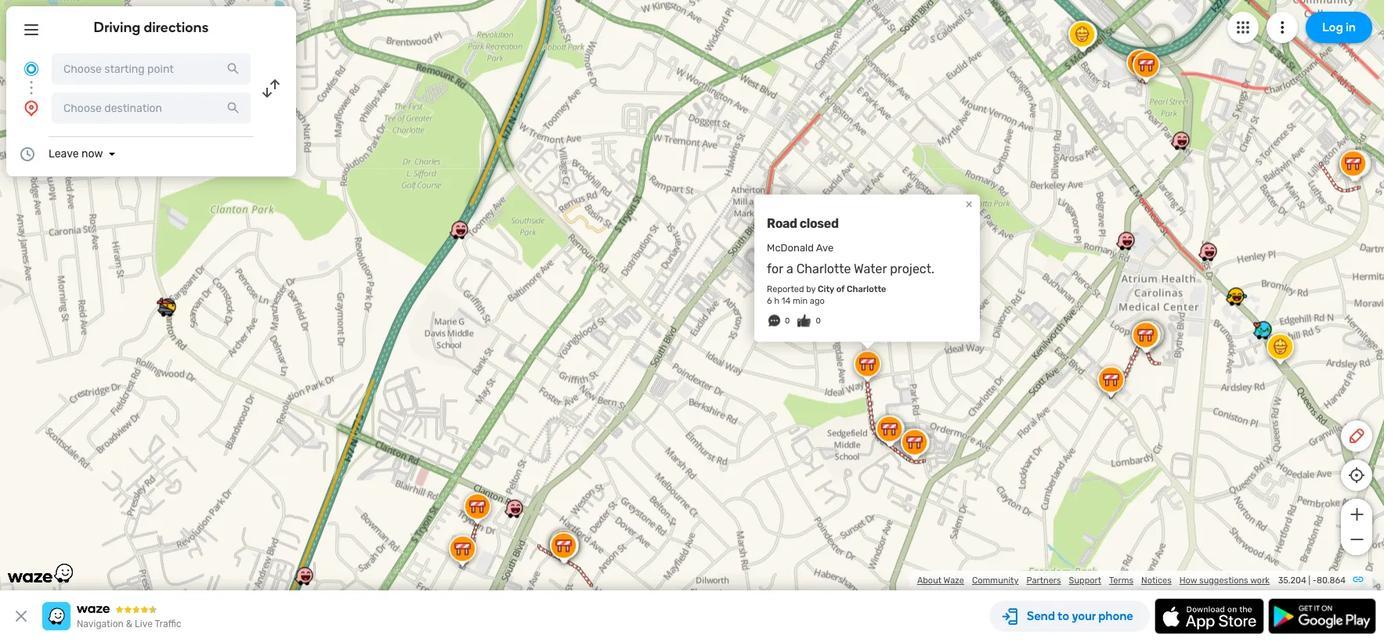Task type: locate. For each thing, give the bounding box(es) containing it.
charlotte up city
[[797, 262, 852, 277]]

charlotte down water
[[847, 285, 887, 295]]

Choose starting point text field
[[52, 53, 251, 85]]

35.204 | -80.864
[[1279, 576, 1346, 586]]

for
[[767, 262, 784, 277]]

2 0 from the left
[[816, 317, 821, 326]]

navigation & live traffic
[[77, 619, 181, 630]]

clock image
[[18, 145, 37, 164]]

0 horizontal spatial 0
[[785, 317, 790, 326]]

link image
[[1353, 574, 1365, 586]]

0
[[785, 317, 790, 326], [816, 317, 821, 326]]

navigation
[[77, 619, 124, 630]]

1 0 from the left
[[785, 317, 790, 326]]

location image
[[22, 99, 41, 118]]

0 down ago
[[816, 317, 821, 326]]

by
[[807, 285, 816, 295]]

1 horizontal spatial 0
[[816, 317, 821, 326]]

suggestions
[[1200, 576, 1249, 586]]

mcdonald ave
[[767, 242, 834, 254]]

water
[[854, 262, 887, 277]]

|
[[1309, 576, 1311, 586]]

directions
[[144, 19, 209, 36]]

support
[[1070, 576, 1102, 586]]

of
[[837, 285, 845, 295]]

mcdonald
[[767, 242, 814, 254]]

support link
[[1070, 576, 1102, 586]]

a
[[787, 262, 794, 277]]

h
[[775, 297, 780, 307]]

traffic
[[155, 619, 181, 630]]

min
[[793, 297, 808, 307]]

80.864
[[1318, 576, 1346, 586]]

closed
[[800, 217, 839, 231]]

partners link
[[1027, 576, 1062, 586]]

reported
[[767, 285, 805, 295]]

ago
[[810, 297, 825, 307]]

community
[[973, 576, 1019, 586]]

0 down 14
[[785, 317, 790, 326]]

project.
[[890, 262, 935, 277]]

how suggestions work link
[[1180, 576, 1270, 586]]

×
[[966, 197, 973, 212]]

how
[[1180, 576, 1198, 586]]

zoom out image
[[1348, 531, 1367, 549]]

charlotte
[[797, 262, 852, 277], [847, 285, 887, 295]]

driving
[[94, 19, 141, 36]]

1 vertical spatial charlotte
[[847, 285, 887, 295]]

leave
[[49, 147, 79, 161]]



Task type: vqa. For each thing, say whether or not it's contained in the screenshot.
the middle TX,
no



Task type: describe. For each thing, give the bounding box(es) containing it.
city
[[818, 285, 835, 295]]

leave now
[[49, 147, 103, 161]]

pencil image
[[1348, 427, 1367, 446]]

work
[[1251, 576, 1270, 586]]

ave
[[817, 242, 834, 254]]

road closed
[[767, 217, 839, 231]]

road
[[767, 217, 798, 231]]

live
[[135, 619, 153, 630]]

current location image
[[22, 60, 41, 78]]

-
[[1313, 576, 1318, 586]]

waze
[[944, 576, 965, 586]]

about waze community partners support terms notices how suggestions work
[[918, 576, 1270, 586]]

notices link
[[1142, 576, 1172, 586]]

now
[[81, 147, 103, 161]]

&
[[126, 619, 133, 630]]

14
[[782, 297, 791, 307]]

terms
[[1110, 576, 1134, 586]]

about waze link
[[918, 576, 965, 586]]

terms link
[[1110, 576, 1134, 586]]

6
[[767, 297, 773, 307]]

notices
[[1142, 576, 1172, 586]]

0 vertical spatial charlotte
[[797, 262, 852, 277]]

× link
[[963, 197, 977, 212]]

zoom in image
[[1348, 506, 1367, 524]]

partners
[[1027, 576, 1062, 586]]

community link
[[973, 576, 1019, 586]]

about
[[918, 576, 942, 586]]

x image
[[12, 607, 31, 626]]

driving directions
[[94, 19, 209, 36]]

for a charlotte water project. reported by city of charlotte 6 h 14 min ago
[[767, 262, 935, 307]]

35.204
[[1279, 576, 1307, 586]]

Choose destination text field
[[52, 92, 251, 124]]



